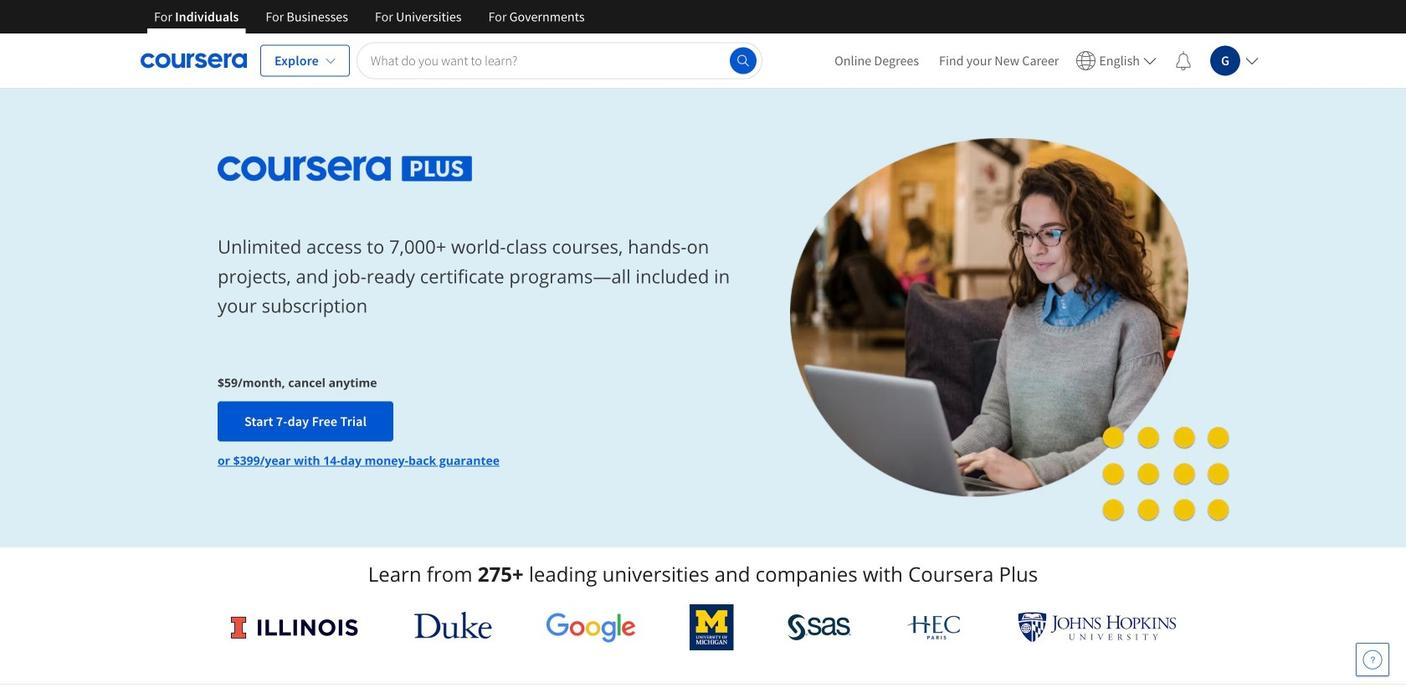 Task type: locate. For each thing, give the bounding box(es) containing it.
johns hopkins university image
[[1018, 612, 1177, 643]]

hec paris image
[[906, 610, 964, 645]]

google image
[[546, 612, 636, 643]]

What do you want to learn? text field
[[357, 42, 763, 79]]

None search field
[[357, 42, 763, 79]]

university of michigan image
[[690, 604, 734, 651]]

sas image
[[788, 614, 852, 641]]



Task type: vqa. For each thing, say whether or not it's contained in the screenshot.
Georgetown University image
no



Task type: describe. For each thing, give the bounding box(es) containing it.
help center image
[[1363, 650, 1383, 670]]

university of illinois at urbana-champaign image
[[229, 614, 360, 641]]

coursera image
[[141, 47, 247, 74]]

banner navigation
[[141, 0, 598, 33]]

coursera plus image
[[218, 156, 473, 181]]

duke university image
[[414, 612, 492, 639]]



